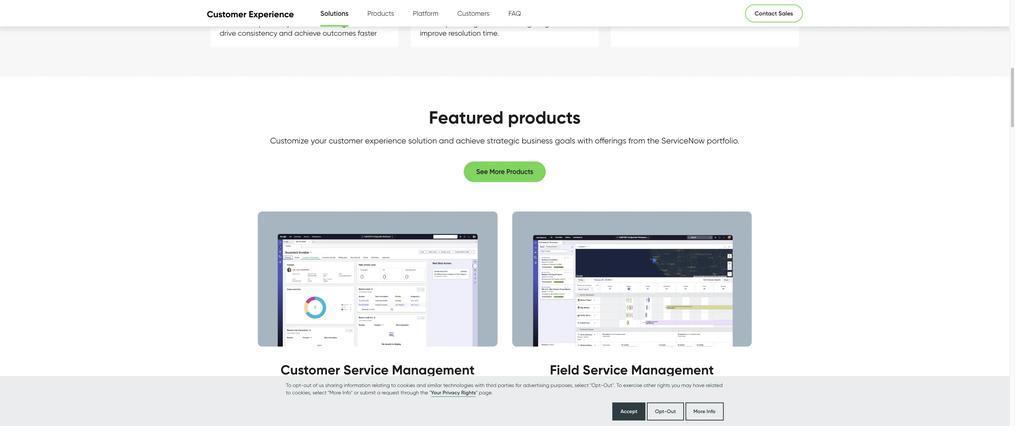 Task type: locate. For each thing, give the bounding box(es) containing it.
with inside automate requests, solve problems, and engage customers with seamless experiences.
[[471, 391, 485, 400]]

tools
[[700, 8, 717, 17]]

enable customers with ai-powered self-service and empower agents with intelligent guidance to improve resolution time.
[[420, 10, 586, 38]]

info
[[707, 408, 716, 415]]

and down "opt-
[[591, 391, 604, 400]]

engage
[[407, 391, 433, 400]]

to opt-out of us sharing information relating to cookies and similar technologies with third parties for advertising purposes, select "opt-out".  to exercise other rights you may have related to cookies, select "more info" or submit a request through the "
[[286, 382, 723, 395]]

0 horizontal spatial automate
[[220, 10, 253, 18]]

and inside automate requests, solve problems, and engage customers with seamless experiences.
[[391, 391, 405, 400]]

0 vertical spatial scheduling
[[715, 0, 751, 7]]

1 horizontal spatial "
[[476, 390, 478, 395]]

service
[[344, 362, 389, 378], [583, 362, 628, 378]]

to up faster at the left of page
[[371, 19, 378, 28]]

1 horizontal spatial increase
[[621, 0, 649, 7]]

" down similar
[[430, 390, 431, 395]]

seamless
[[341, 402, 371, 411]]

and up the experiences.
[[391, 391, 405, 400]]

scheduling inside increase work planning and scheduling efficiency. ensure the field has the tools and information to complete the job on the first visit.
[[715, 0, 751, 7]]

with inside 'to opt-out of us sharing information relating to cookies and similar technologies with third parties for advertising purposes, select "opt-out".  to exercise other rights you may have related to cookies, select "more info" or submit a request through the "'
[[475, 382, 485, 388]]

information inside increase work planning and scheduling efficiency. ensure the field has the tools and information to complete the job on the first visit.
[[734, 8, 772, 17]]

0 vertical spatial select
[[575, 382, 589, 388]]

customers inside enable customers with ai-powered self-service and empower agents with intelligent guidance to improve resolution time.
[[445, 10, 480, 18]]

information up or
[[344, 382, 371, 388]]

1 vertical spatial information
[[344, 382, 371, 388]]

with up page.
[[475, 382, 485, 388]]

customer
[[329, 136, 363, 145]]

0 vertical spatial automate
[[220, 10, 253, 18]]

service up relating
[[344, 362, 389, 378]]

to up request
[[391, 382, 396, 388]]

see
[[477, 168, 488, 176]]

increase inside increase scheduling and dispatching efficiency while empowering technicians
[[522, 391, 551, 400]]

out
[[304, 382, 312, 388]]

1 horizontal spatial to
[[617, 382, 622, 388]]

0 horizontal spatial scheduling
[[553, 391, 589, 400]]

opt-out
[[655, 408, 676, 415]]

ensure
[[621, 8, 642, 17]]

work
[[651, 0, 667, 7]]

customers down technologies
[[435, 391, 470, 400]]

and up engage at the left bottom of page
[[417, 382, 426, 388]]

to
[[774, 8, 781, 17], [371, 19, 378, 28], [579, 19, 586, 28], [391, 382, 396, 388], [286, 390, 291, 395]]

1 horizontal spatial products
[[507, 168, 534, 176]]

portfolio.
[[707, 136, 740, 145]]

for
[[516, 382, 522, 388]]

to left opt-
[[286, 382, 292, 388]]

a inside automate processes, uncover bottlenecks, and connect disparate systems into a single view to drive consistency and achieve outcomes faster
[[326, 19, 331, 28]]

technicians
[[613, 402, 651, 411]]

achieve inside automate processes, uncover bottlenecks, and connect disparate systems into a single view to drive consistency and achieve outcomes faster
[[295, 29, 321, 38]]

0 vertical spatial increase
[[621, 0, 649, 7]]

customers up empower
[[445, 10, 480, 18]]

time.
[[483, 29, 499, 38]]

scheduling up visit.
[[715, 0, 751, 7]]

to inside automate processes, uncover bottlenecks, and connect disparate systems into a single view to drive consistency and achieve outcomes faster
[[371, 19, 378, 28]]

management up you
[[632, 362, 714, 378]]

1 horizontal spatial a
[[377, 390, 381, 395]]

0 vertical spatial more
[[490, 168, 505, 176]]

0 vertical spatial customers
[[445, 10, 480, 18]]

a down relating
[[377, 390, 381, 395]]

customer experience
[[207, 9, 294, 20]]

strategic
[[487, 136, 520, 145]]

systems
[[284, 19, 310, 28]]

"
[[430, 390, 431, 395], [476, 390, 478, 395]]

1 horizontal spatial automate
[[270, 391, 304, 400]]

solutions
[[321, 10, 349, 18]]

sharing
[[325, 382, 343, 388]]

automate inside automate processes, uncover bottlenecks, and connect disparate systems into a single view to drive consistency and achieve outcomes faster
[[220, 10, 253, 18]]

1 vertical spatial customer
[[281, 362, 340, 378]]

1 horizontal spatial achieve
[[456, 136, 485, 145]]

1 vertical spatial more
[[694, 408, 706, 415]]

experience
[[365, 136, 406, 145]]

the down the work
[[644, 8, 655, 17]]

" left page.
[[476, 390, 478, 395]]

sales
[[779, 10, 794, 17]]

to right out".
[[617, 382, 622, 388]]

customer up drive
[[207, 9, 247, 20]]

" inside your privacy rights " page.
[[476, 390, 478, 395]]

automate up connect
[[220, 10, 253, 18]]

0 vertical spatial customer
[[207, 9, 247, 20]]

1 vertical spatial products
[[507, 168, 534, 176]]

out".
[[604, 382, 616, 388]]

to left cookies,
[[286, 390, 291, 395]]

management up similar
[[392, 362, 475, 378]]

select left "opt-
[[575, 382, 589, 388]]

1 horizontal spatial customer
[[281, 362, 340, 378]]

customize
[[270, 136, 309, 145]]

empower
[[435, 19, 467, 28]]

customer for customer service management
[[281, 362, 340, 378]]

automate down opt-
[[270, 391, 304, 400]]

0 horizontal spatial "
[[430, 390, 431, 395]]

the inside 'to opt-out of us sharing information relating to cookies and similar technologies with third parties for advertising purposes, select "opt-out".  to exercise other rights you may have related to cookies, select "more info" or submit a request through the "'
[[421, 390, 428, 395]]

a right into
[[326, 19, 331, 28]]

to inside enable customers with ai-powered self-service and empower agents with intelligent guidance to improve resolution time.
[[579, 19, 586, 28]]

0 vertical spatial achieve
[[295, 29, 321, 38]]

achieve down into
[[295, 29, 321, 38]]

and inside enable customers with ai-powered self-service and empower agents with intelligent guidance to improve resolution time.
[[420, 19, 434, 28]]

to down efficiency.
[[774, 8, 781, 17]]

0 vertical spatial information
[[734, 8, 772, 17]]

more right the see
[[490, 168, 505, 176]]

scheduling down purposes,
[[553, 391, 589, 400]]

customer up out
[[281, 362, 340, 378]]

1 vertical spatial scheduling
[[553, 391, 589, 400]]

1 vertical spatial customers
[[435, 391, 470, 400]]

first
[[703, 17, 715, 26]]

1 vertical spatial increase
[[522, 391, 551, 400]]

out
[[667, 408, 676, 415]]

0 horizontal spatial to
[[286, 382, 292, 388]]

information
[[734, 8, 772, 17], [344, 382, 371, 388]]

solutions link
[[321, 0, 349, 29]]

uncover
[[292, 10, 319, 18]]

customers
[[445, 10, 480, 18], [435, 391, 470, 400]]

achieve down featured
[[456, 136, 485, 145]]

0 horizontal spatial select
[[313, 390, 327, 395]]

select
[[575, 382, 589, 388], [313, 390, 327, 395]]

solve
[[337, 391, 355, 400]]

requests,
[[306, 391, 336, 400]]

job
[[667, 17, 678, 26]]

2 service from the left
[[583, 362, 628, 378]]

processes,
[[255, 10, 290, 18]]

1 vertical spatial select
[[313, 390, 327, 395]]

automate for automate requests, solve problems, and engage customers with seamless experiences.
[[270, 391, 304, 400]]

service up out".
[[583, 362, 628, 378]]

and inside 'to opt-out of us sharing information relating to cookies and similar technologies with third parties for advertising purposes, select "opt-out".  to exercise other rights you may have related to cookies, select "more info" or submit a request through the "'
[[417, 382, 426, 388]]

increase up ensure
[[621, 0, 649, 7]]

cookies
[[398, 382, 415, 388]]

1 management from the left
[[392, 362, 475, 378]]

customer service management
[[281, 362, 475, 378]]

products down customize your customer experience solution and achieve strategic business goals with offerings from the servicenow portfolio.
[[507, 168, 534, 176]]

1 service from the left
[[344, 362, 389, 378]]

1 horizontal spatial select
[[575, 382, 589, 388]]

1 " from the left
[[430, 390, 431, 395]]

2 management from the left
[[632, 362, 714, 378]]

products up view
[[368, 10, 394, 17]]

information down efficiency.
[[734, 8, 772, 17]]

achieve
[[295, 29, 321, 38], [456, 136, 485, 145]]

0 horizontal spatial customer
[[207, 9, 247, 20]]

and up tools
[[700, 0, 713, 7]]

and down the platform
[[420, 19, 434, 28]]

increase down advertising
[[522, 391, 551, 400]]

more inside popup button
[[694, 408, 706, 415]]

2 to from the left
[[617, 382, 622, 388]]

and inside increase scheduling and dispatching efficiency while empowering technicians
[[591, 391, 604, 400]]

1 horizontal spatial management
[[632, 362, 714, 378]]

efficiency
[[648, 391, 680, 400]]

management
[[392, 362, 475, 378], [632, 362, 714, 378]]

of
[[313, 382, 318, 388]]

"opt-
[[590, 382, 604, 388]]

the left your
[[421, 390, 428, 395]]

field
[[550, 362, 580, 378]]

the
[[644, 8, 655, 17], [687, 8, 698, 17], [654, 17, 666, 26], [690, 17, 702, 26], [648, 136, 660, 145], [421, 390, 428, 395]]

automate
[[220, 10, 253, 18], [270, 391, 304, 400]]

1 horizontal spatial information
[[734, 8, 772, 17]]

customer
[[207, 9, 247, 20], [281, 362, 340, 378]]

intelligent
[[510, 19, 543, 28]]

more left the info
[[694, 408, 706, 415]]

resolution
[[449, 29, 481, 38]]

with up "agents"
[[481, 10, 496, 18]]

0 horizontal spatial management
[[392, 362, 475, 378]]

0 vertical spatial products
[[368, 10, 394, 17]]

0 horizontal spatial information
[[344, 382, 371, 388]]

to right guidance at the right top
[[579, 19, 586, 28]]

0 horizontal spatial achieve
[[295, 29, 321, 38]]

featured products
[[429, 106, 581, 128]]

from
[[629, 136, 646, 145]]

more info button
[[686, 403, 724, 421]]

with down technologies
[[471, 391, 485, 400]]

2 " from the left
[[476, 390, 478, 395]]

increase inside increase work planning and scheduling efficiency. ensure the field has the tools and information to complete the job on the first visit.
[[621, 0, 649, 7]]

outcomes
[[323, 29, 356, 38]]

customize your customer experience solution and achieve strategic business goals with offerings from the servicenow portfolio.
[[270, 136, 740, 145]]

1 to from the left
[[286, 382, 292, 388]]

1 vertical spatial automate
[[270, 391, 304, 400]]

0 vertical spatial a
[[326, 19, 331, 28]]

0 horizontal spatial increase
[[522, 391, 551, 400]]

products
[[368, 10, 394, 17], [507, 168, 534, 176]]

0 horizontal spatial service
[[344, 362, 389, 378]]

scheduling
[[715, 0, 751, 7], [553, 391, 589, 400]]

1 horizontal spatial more
[[694, 408, 706, 415]]

automate inside automate requests, solve problems, and engage customers with seamless experiences.
[[270, 391, 304, 400]]

other
[[644, 382, 656, 388]]

to
[[286, 382, 292, 388], [617, 382, 622, 388]]

info"
[[343, 390, 353, 395]]

1 horizontal spatial service
[[583, 362, 628, 378]]

customer for customer experience
[[207, 9, 247, 20]]

select down us
[[313, 390, 327, 395]]

1 vertical spatial a
[[377, 390, 381, 395]]

1 horizontal spatial scheduling
[[715, 0, 751, 7]]

goals
[[555, 136, 576, 145]]

0 horizontal spatial a
[[326, 19, 331, 28]]



Task type: describe. For each thing, give the bounding box(es) containing it.
platform
[[413, 10, 439, 17]]

has
[[673, 8, 685, 17]]

single
[[333, 19, 352, 28]]

increase for increase scheduling and dispatching efficiency while empowering technicians
[[522, 391, 551, 400]]

experiences.
[[373, 402, 415, 411]]

rights
[[461, 389, 476, 396]]

service for customer
[[344, 362, 389, 378]]

platform link
[[413, 0, 439, 27]]

the up on
[[687, 8, 698, 17]]

customers
[[458, 10, 490, 17]]

automate requests, solve problems, and engage customers with seamless experiences.
[[270, 391, 485, 411]]

solution
[[408, 136, 437, 145]]

empowering
[[700, 391, 742, 400]]

field
[[657, 8, 672, 17]]

your privacy rights link
[[431, 389, 476, 397]]

field service management image image
[[512, 212, 752, 347]]

opt-out button
[[647, 403, 684, 421]]

through
[[401, 390, 419, 395]]

us
[[319, 382, 324, 388]]

see more products
[[477, 168, 534, 176]]

enable
[[420, 10, 443, 18]]

see more products link
[[464, 162, 546, 182]]

or
[[354, 390, 359, 395]]

0 horizontal spatial products
[[368, 10, 394, 17]]

bottlenecks,
[[320, 10, 362, 18]]

faster
[[358, 29, 377, 38]]

agents
[[469, 19, 493, 28]]

opt-
[[293, 382, 304, 388]]

similar
[[427, 382, 442, 388]]

business
[[522, 136, 553, 145]]

drive
[[220, 29, 236, 38]]

products link
[[368, 0, 394, 27]]

increase for increase work planning and scheduling efficiency. ensure the field has the tools and information to complete the job on the first visit.
[[621, 0, 649, 7]]

self-
[[539, 10, 554, 18]]

cookies,
[[292, 390, 311, 395]]

with right goals
[[578, 136, 593, 145]]

faq link
[[509, 0, 521, 27]]

while
[[681, 391, 699, 400]]

planning
[[669, 0, 698, 7]]

products
[[508, 106, 581, 128]]

purposes,
[[551, 382, 574, 388]]

related
[[706, 382, 723, 388]]

complete
[[621, 17, 653, 26]]

automate for automate processes, uncover bottlenecks, and connect disparate systems into a single view to drive consistency and achieve outcomes faster
[[220, 10, 253, 18]]

problems,
[[356, 391, 389, 400]]

contact
[[755, 10, 778, 17]]

with down the ai-
[[494, 19, 509, 28]]

exercise
[[624, 382, 643, 388]]

consistency
[[238, 29, 277, 38]]

ai-
[[497, 10, 507, 18]]

and right solution
[[439, 136, 454, 145]]

customers inside automate requests, solve problems, and engage customers with seamless experiences.
[[435, 391, 470, 400]]

go to servicenow account image
[[798, 10, 807, 19]]

servicenow
[[662, 136, 705, 145]]

management for field service management
[[632, 362, 714, 378]]

management for customer service management
[[392, 362, 475, 378]]

your privacy rights " page.
[[431, 389, 493, 396]]

the down field
[[654, 17, 666, 26]]

relating
[[372, 382, 390, 388]]

experience
[[249, 9, 294, 20]]

contact sales link
[[746, 4, 803, 22]]

rights
[[658, 382, 671, 388]]

service for field
[[583, 362, 628, 378]]

automate processes, uncover bottlenecks, and connect disparate systems into a single view to drive consistency and achieve outcomes faster
[[220, 10, 378, 38]]

offerings
[[595, 136, 627, 145]]

1 vertical spatial achieve
[[456, 136, 485, 145]]

increase scheduling and dispatching efficiency while empowering technicians
[[522, 391, 742, 411]]

customers link
[[458, 0, 490, 27]]

into
[[312, 19, 325, 28]]

your
[[431, 389, 442, 396]]

improve
[[420, 29, 447, 38]]

your
[[311, 136, 327, 145]]

have
[[693, 382, 705, 388]]

featured
[[429, 106, 504, 128]]

service
[[554, 10, 578, 18]]

page.
[[479, 390, 493, 395]]

guidance
[[545, 19, 577, 28]]

disparate
[[249, 19, 282, 28]]

" inside 'to opt-out of us sharing information relating to cookies and similar technologies with third parties for advertising purposes, select "opt-out".  to exercise other rights you may have related to cookies, select "more info" or submit a request through the "'
[[430, 390, 431, 395]]

and up view
[[363, 10, 377, 18]]

field service management
[[550, 362, 714, 378]]

efficiency.
[[753, 0, 786, 7]]

privacy
[[443, 389, 460, 396]]

information inside 'to opt-out of us sharing information relating to cookies and similar technologies with third parties for advertising purposes, select "opt-out".  to exercise other rights you may have related to cookies, select "more info" or submit a request through the "'
[[344, 382, 371, 388]]

visit.
[[717, 17, 732, 26]]

contact sales
[[755, 10, 794, 17]]

view
[[354, 19, 369, 28]]

to inside increase work planning and scheduling efficiency. ensure the field has the tools and information to complete the job on the first visit.
[[774, 8, 781, 17]]

the right on
[[690, 17, 702, 26]]

the right 'from'
[[648, 136, 660, 145]]

accept button
[[613, 403, 646, 421]]

more info
[[694, 408, 716, 415]]

0 horizontal spatial more
[[490, 168, 505, 176]]

a inside 'to opt-out of us sharing information relating to cookies and similar technologies with third parties for advertising purposes, select "opt-out".  to exercise other rights you may have related to cookies, select "more info" or submit a request through the "'
[[377, 390, 381, 395]]

and down "systems" at left
[[279, 29, 293, 38]]

third
[[486, 382, 497, 388]]

technologies
[[444, 382, 474, 388]]

may
[[682, 382, 692, 388]]

increase work planning and scheduling efficiency. ensure the field has the tools and information to complete the job on the first visit.
[[621, 0, 786, 26]]

and up visit.
[[718, 8, 732, 17]]

powered
[[507, 10, 537, 18]]

"more
[[328, 390, 341, 395]]

request
[[382, 390, 400, 395]]

scheduling inside increase scheduling and dispatching efficiency while empowering technicians
[[553, 391, 589, 400]]



Task type: vqa. For each thing, say whether or not it's contained in the screenshot.
customers to the bottom
yes



